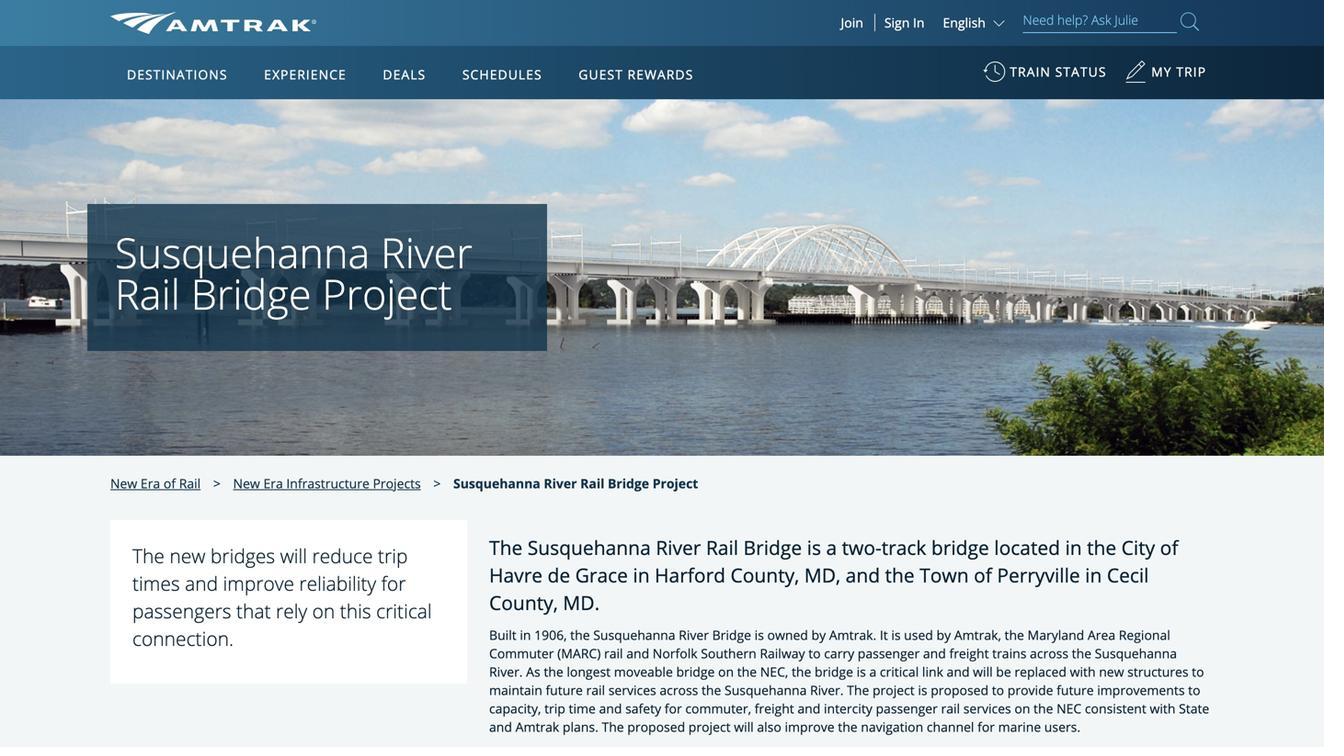 Task type: locate. For each thing, give the bounding box(es) containing it.
1 horizontal spatial trip
[[545, 701, 566, 718]]

0 vertical spatial passenger
[[858, 645, 920, 663]]

1 by from the left
[[812, 627, 826, 645]]

and left intercity
[[798, 701, 821, 718]]

critical inside built in 1906, the susquehanna river bridge is owned by amtrak. it is used by amtrak, the maryland area regional commuter (marc) rail and norfolk southern railway to carry passenger and freight trains across the susquehanna river. as the longest moveable bridge on the nec, the bridge is a critical link and will be replaced with new structures to maintain future rail services across the susquehanna river. the project is proposed to provide future improvements to capacity, trip time and safety for commuter, freight and intercity passenger rail services on the nec consistent with state and amtrak plans. the proposed project will also improve the navigation channel for marine users.
[[880, 664, 919, 681]]

river
[[381, 224, 473, 281], [544, 475, 577, 493], [656, 535, 701, 561], [679, 627, 709, 645]]

is up md,
[[807, 535, 822, 561]]

2 vertical spatial for
[[978, 719, 995, 737]]

2 horizontal spatial bridge
[[932, 535, 990, 561]]

1 vertical spatial on
[[719, 664, 734, 681]]

on down reliability
[[312, 599, 335, 625]]

0 horizontal spatial critical
[[376, 599, 432, 625]]

will inside the new bridges will reduce trip times and improve reliability for passengers that rely on this critical connection.
[[280, 543, 307, 569]]

2 future from the left
[[1057, 682, 1094, 700]]

2 horizontal spatial on
[[1015, 701, 1031, 718]]

for right safety
[[665, 701, 682, 718]]

1 vertical spatial project
[[653, 475, 699, 493]]

improve
[[223, 571, 294, 597], [785, 719, 835, 737]]

river.
[[489, 664, 523, 681], [810, 682, 844, 700]]

2 horizontal spatial of
[[1161, 535, 1179, 561]]

0 horizontal spatial new
[[170, 543, 206, 569]]

bridge up town
[[932, 535, 990, 561]]

1 vertical spatial trip
[[545, 701, 566, 718]]

passenger
[[858, 645, 920, 663], [876, 701, 938, 718]]

and up passengers
[[185, 571, 218, 597]]

railway
[[760, 645, 806, 663]]

norfolk
[[653, 645, 698, 663]]

my trip button
[[1125, 54, 1207, 99]]

the right plans.
[[602, 719, 624, 737]]

md.
[[563, 590, 600, 616]]

sign in button
[[885, 14, 925, 31]]

0 horizontal spatial for
[[381, 571, 406, 597]]

1 horizontal spatial of
[[974, 563, 993, 589]]

0 vertical spatial new
[[170, 543, 206, 569]]

county,
[[731, 563, 800, 589], [489, 590, 558, 616]]

the up times
[[132, 543, 165, 569]]

bridge
[[932, 535, 990, 561], [677, 664, 715, 681], [815, 664, 854, 681]]

new
[[110, 475, 137, 493], [233, 475, 260, 493]]

area
[[1088, 627, 1116, 645]]

1 new from the left
[[110, 475, 137, 493]]

by
[[812, 627, 826, 645], [937, 627, 951, 645]]

1 vertical spatial freight
[[755, 701, 795, 718]]

on inside the new bridges will reduce trip times and improve reliability for passengers that rely on this critical connection.
[[312, 599, 335, 625]]

with
[[1070, 664, 1096, 681], [1150, 701, 1176, 718]]

0 horizontal spatial with
[[1070, 664, 1096, 681]]

and
[[846, 563, 881, 589], [185, 571, 218, 597], [627, 645, 650, 663], [924, 645, 946, 663], [947, 664, 970, 681], [599, 701, 622, 718], [798, 701, 821, 718], [489, 719, 512, 737]]

1906,
[[535, 627, 567, 645]]

bridge inside the susquehanna river rail bridge is a two-track bridge located in the city of havre de grace in harford county, md, and the town of perryville in cecil county, md.
[[932, 535, 990, 561]]

services up marine
[[964, 701, 1012, 718]]

susquehanna river rail bridge project
[[115, 224, 473, 322], [454, 475, 699, 493]]

1 vertical spatial rail
[[586, 682, 605, 700]]

0 vertical spatial a
[[827, 535, 837, 561]]

0 horizontal spatial future
[[546, 682, 583, 700]]

project
[[322, 266, 452, 322], [653, 475, 699, 493]]

by up carry
[[812, 627, 826, 645]]

proposed down safety
[[628, 719, 686, 737]]

0 vertical spatial county,
[[731, 563, 800, 589]]

in
[[913, 14, 925, 31]]

1 future from the left
[[546, 682, 583, 700]]

a down amtrak.
[[870, 664, 877, 681]]

will left be
[[973, 664, 993, 681]]

1 vertical spatial services
[[964, 701, 1012, 718]]

river. up 'maintain'
[[489, 664, 523, 681]]

0 horizontal spatial on
[[312, 599, 335, 625]]

2 horizontal spatial will
[[973, 664, 993, 681]]

guest
[[579, 66, 624, 83]]

river. up intercity
[[810, 682, 844, 700]]

improve inside built in 1906, the susquehanna river bridge is owned by amtrak. it is used by amtrak, the maryland area regional commuter (marc) rail and norfolk southern railway to carry passenger and freight trains across the susquehanna river. as the longest moveable bridge on the nec, the bridge is a critical link and will be replaced with new structures to maintain future rail services across the susquehanna river. the project is proposed to provide future improvements to capacity, trip time and safety for commuter, freight and intercity passenger rail services on the nec consistent with state and amtrak plans. the proposed project will also improve the navigation channel for marine users.
[[785, 719, 835, 737]]

future up time
[[546, 682, 583, 700]]

the down southern
[[738, 664, 757, 681]]

0 vertical spatial services
[[609, 682, 657, 700]]

for left marine
[[978, 719, 995, 737]]

be
[[997, 664, 1012, 681]]

county, left md,
[[731, 563, 800, 589]]

the down track
[[886, 563, 915, 589]]

1 vertical spatial across
[[660, 682, 699, 700]]

1 horizontal spatial project
[[873, 682, 915, 700]]

1 vertical spatial will
[[973, 664, 993, 681]]

1 vertical spatial for
[[665, 701, 682, 718]]

maintain
[[489, 682, 543, 700]]

2 new from the left
[[233, 475, 260, 493]]

0 horizontal spatial project
[[322, 266, 452, 322]]

in up commuter on the left of page
[[520, 627, 531, 645]]

1 horizontal spatial on
[[719, 664, 734, 681]]

trip
[[378, 543, 408, 569], [545, 701, 566, 718]]

1 horizontal spatial will
[[734, 719, 754, 737]]

project up navigation
[[873, 682, 915, 700]]

new up improvements
[[1100, 664, 1125, 681]]

and down two-
[[846, 563, 881, 589]]

0 vertical spatial freight
[[950, 645, 989, 663]]

new for new era infrastructure projects
[[233, 475, 260, 493]]

2 horizontal spatial for
[[978, 719, 995, 737]]

1 horizontal spatial era
[[264, 475, 283, 493]]

the down area
[[1072, 645, 1092, 663]]

1 horizontal spatial future
[[1057, 682, 1094, 700]]

rail down longest
[[586, 682, 605, 700]]

deals button
[[376, 49, 434, 100]]

a up md,
[[827, 535, 837, 561]]

in
[[1066, 535, 1083, 561], [633, 563, 650, 589], [1086, 563, 1102, 589], [520, 627, 531, 645]]

is left the owned
[[755, 627, 764, 645]]

the left city
[[1088, 535, 1117, 561]]

1 vertical spatial river.
[[810, 682, 844, 700]]

trip right reduce on the left of the page
[[378, 543, 408, 569]]

bridge inside the susquehanna river rail bridge is a two-track bridge located in the city of havre de grace in harford county, md, and the town of perryville in cecil county, md.
[[744, 535, 802, 561]]

will left reduce on the left of the page
[[280, 543, 307, 569]]

0 horizontal spatial improve
[[223, 571, 294, 597]]

for right reliability
[[381, 571, 406, 597]]

passenger up navigation
[[876, 701, 938, 718]]

is down amtrak.
[[857, 664, 866, 681]]

0 vertical spatial proposed
[[931, 682, 989, 700]]

rail up channel
[[942, 701, 961, 718]]

1 vertical spatial with
[[1150, 701, 1176, 718]]

to
[[809, 645, 821, 663], [1192, 664, 1205, 681], [992, 682, 1005, 700], [1189, 682, 1201, 700]]

bridge down carry
[[815, 664, 854, 681]]

future up nec
[[1057, 682, 1094, 700]]

critical right this
[[376, 599, 432, 625]]

state
[[1179, 701, 1210, 718]]

0 horizontal spatial project
[[689, 719, 731, 737]]

bridge down 'norfolk'
[[677, 664, 715, 681]]

0 vertical spatial trip
[[378, 543, 408, 569]]

1 vertical spatial proposed
[[628, 719, 686, 737]]

0 horizontal spatial a
[[827, 535, 837, 561]]

nec,
[[761, 664, 789, 681]]

banner
[[0, 0, 1325, 425]]

0 horizontal spatial trip
[[378, 543, 408, 569]]

trip up amtrak
[[545, 701, 566, 718]]

maryland
[[1028, 627, 1085, 645]]

new inside the new bridges will reduce trip times and improve reliability for passengers that rely on this critical connection.
[[170, 543, 206, 569]]

era for infrastructure
[[264, 475, 283, 493]]

freight
[[950, 645, 989, 663], [755, 701, 795, 718]]

improve up that
[[223, 571, 294, 597]]

0 horizontal spatial river.
[[489, 664, 523, 681]]

0 horizontal spatial era
[[141, 475, 160, 493]]

rail up longest
[[604, 645, 623, 663]]

1 vertical spatial improve
[[785, 719, 835, 737]]

critical inside the new bridges will reduce trip times and improve reliability for passengers that rely on this critical connection.
[[376, 599, 432, 625]]

services up safety
[[609, 682, 657, 700]]

services
[[609, 682, 657, 700], [964, 701, 1012, 718]]

0 horizontal spatial bridge
[[677, 664, 715, 681]]

1 horizontal spatial services
[[964, 701, 1012, 718]]

project
[[873, 682, 915, 700], [689, 719, 731, 737]]

1 vertical spatial passenger
[[876, 701, 938, 718]]

0 vertical spatial on
[[312, 599, 335, 625]]

0 horizontal spatial proposed
[[628, 719, 686, 737]]

across down maryland
[[1030, 645, 1069, 663]]

1 vertical spatial county,
[[489, 590, 558, 616]]

new up times
[[170, 543, 206, 569]]

1 horizontal spatial across
[[1030, 645, 1069, 663]]

proposed
[[931, 682, 989, 700], [628, 719, 686, 737]]

across
[[1030, 645, 1069, 663], [660, 682, 699, 700]]

1 horizontal spatial new
[[233, 475, 260, 493]]

times
[[132, 571, 180, 597]]

join
[[841, 14, 864, 31]]

located
[[995, 535, 1061, 561]]

1 horizontal spatial with
[[1150, 701, 1176, 718]]

capacity,
[[489, 701, 541, 718]]

the up the commuter, on the right of page
[[702, 682, 722, 700]]

reduce
[[312, 543, 373, 569]]

train
[[1010, 63, 1052, 80]]

the inside the susquehanna river rail bridge is a two-track bridge located in the city of havre de grace in harford county, md, and the town of perryville in cecil county, md.
[[489, 535, 523, 561]]

the
[[489, 535, 523, 561], [132, 543, 165, 569], [847, 682, 870, 700], [602, 719, 624, 737]]

1 horizontal spatial county,
[[731, 563, 800, 589]]

on up marine
[[1015, 701, 1031, 718]]

1 horizontal spatial a
[[870, 664, 877, 681]]

on
[[312, 599, 335, 625], [719, 664, 734, 681], [1015, 701, 1031, 718]]

trains
[[993, 645, 1027, 663]]

susquehanna river rail bridge project link
[[454, 475, 699, 493]]

application inside banner
[[179, 154, 620, 411]]

0 vertical spatial for
[[381, 571, 406, 597]]

on down southern
[[719, 664, 734, 681]]

(marc)
[[558, 645, 601, 663]]

1 vertical spatial critical
[[880, 664, 919, 681]]

1 horizontal spatial critical
[[880, 664, 919, 681]]

carry
[[825, 645, 855, 663]]

of
[[164, 475, 176, 493], [1161, 535, 1179, 561], [974, 563, 993, 589]]

0 vertical spatial critical
[[376, 599, 432, 625]]

passenger down the it
[[858, 645, 920, 663]]

1 horizontal spatial bridge
[[815, 664, 854, 681]]

rail
[[604, 645, 623, 663], [586, 682, 605, 700], [942, 701, 961, 718]]

will
[[280, 543, 307, 569], [973, 664, 993, 681], [734, 719, 754, 737]]

the
[[1088, 535, 1117, 561], [886, 563, 915, 589], [571, 627, 590, 645], [1005, 627, 1025, 645], [1072, 645, 1092, 663], [544, 664, 564, 681], [738, 664, 757, 681], [792, 664, 812, 681], [702, 682, 722, 700], [1034, 701, 1054, 718], [838, 719, 858, 737]]

with down improvements
[[1150, 701, 1176, 718]]

across down 'norfolk'
[[660, 682, 699, 700]]

in left cecil
[[1086, 563, 1102, 589]]

project down the commuter, on the right of page
[[689, 719, 731, 737]]

provide
[[1008, 682, 1054, 700]]

by right "used"
[[937, 627, 951, 645]]

1 horizontal spatial for
[[665, 701, 682, 718]]

english
[[943, 14, 986, 31]]

1 vertical spatial a
[[870, 664, 877, 681]]

proposed down link at bottom right
[[931, 682, 989, 700]]

2 vertical spatial of
[[974, 563, 993, 589]]

the up havre
[[489, 535, 523, 561]]

a inside the susquehanna river rail bridge is a two-track bridge located in the city of havre de grace in harford county, md, and the town of perryville in cecil county, md.
[[827, 535, 837, 561]]

rail inside the susquehanna river rail bridge is a two-track bridge located in the city of havre de grace in harford county, md, and the town of perryville in cecil county, md.
[[706, 535, 739, 561]]

1 horizontal spatial proposed
[[931, 682, 989, 700]]

1 vertical spatial new
[[1100, 664, 1125, 681]]

0 horizontal spatial of
[[164, 475, 176, 493]]

era
[[141, 475, 160, 493], [264, 475, 283, 493]]

1 horizontal spatial new
[[1100, 664, 1125, 681]]

critical left link at bottom right
[[880, 664, 919, 681]]

improve inside the new bridges will reduce trip times and improve reliability for passengers that rely on this critical connection.
[[223, 571, 294, 597]]

with up nec
[[1070, 664, 1096, 681]]

freight down amtrak,
[[950, 645, 989, 663]]

critical
[[376, 599, 432, 625], [880, 664, 919, 681]]

river inside the susquehanna river rail bridge is a two-track bridge located in the city of havre de grace in harford county, md, and the town of perryville in cecil county, md.
[[656, 535, 701, 561]]

this
[[340, 599, 371, 625]]

new inside built in 1906, the susquehanna river bridge is owned by amtrak. it is used by amtrak, the maryland area regional commuter (marc) rail and norfolk southern railway to carry passenger and freight trains across the susquehanna river. as the longest moveable bridge on the nec, the bridge is a critical link and will be replaced with new structures to maintain future rail services across the susquehanna river. the project is proposed to provide future improvements to capacity, trip time and safety for commuter, freight and intercity passenger rail services on the nec consistent with state and amtrak plans. the proposed project will also improve the navigation channel for marine users.
[[1100, 664, 1125, 681]]

a inside built in 1906, the susquehanna river bridge is owned by amtrak. it is used by amtrak, the maryland area regional commuter (marc) rail and norfolk southern railway to carry passenger and freight trains across the susquehanna river. as the longest moveable bridge on the nec, the bridge is a critical link and will be replaced with new structures to maintain future rail services across the susquehanna river. the project is proposed to provide future improvements to capacity, trip time and safety for commuter, freight and intercity passenger rail services on the nec consistent with state and amtrak plans. the proposed project will also improve the navigation channel for marine users.
[[870, 664, 877, 681]]

1 horizontal spatial improve
[[785, 719, 835, 737]]

0 horizontal spatial across
[[660, 682, 699, 700]]

0 vertical spatial improve
[[223, 571, 294, 597]]

0 vertical spatial across
[[1030, 645, 1069, 663]]

0 vertical spatial project
[[322, 266, 452, 322]]

will left also
[[734, 719, 754, 737]]

passengers
[[132, 599, 231, 625]]

improve right also
[[785, 719, 835, 737]]

application
[[179, 154, 620, 411]]

harford
[[655, 563, 726, 589]]

1 horizontal spatial by
[[937, 627, 951, 645]]

0 horizontal spatial by
[[812, 627, 826, 645]]

status
[[1056, 63, 1107, 80]]

longest
[[567, 664, 611, 681]]

county, down havre
[[489, 590, 558, 616]]

freight up also
[[755, 701, 795, 718]]

0 horizontal spatial new
[[110, 475, 137, 493]]

0 vertical spatial will
[[280, 543, 307, 569]]

0 horizontal spatial will
[[280, 543, 307, 569]]

join button
[[830, 14, 876, 31]]

1 era from the left
[[141, 475, 160, 493]]

built
[[489, 627, 517, 645]]

2 era from the left
[[264, 475, 283, 493]]



Task type: describe. For each thing, give the bounding box(es) containing it.
new era of rail link
[[110, 475, 201, 493]]

amtrak,
[[955, 627, 1002, 645]]

era for of
[[141, 475, 160, 493]]

the new bridges will reduce trip times and improve reliability for passengers that rely on this critical connection.
[[132, 543, 432, 652]]

the down intercity
[[838, 719, 858, 737]]

schedules
[[463, 66, 542, 83]]

town
[[920, 563, 969, 589]]

trip
[[1177, 63, 1207, 80]]

channel
[[927, 719, 975, 737]]

used
[[904, 627, 934, 645]]

structures
[[1128, 664, 1189, 681]]

1 vertical spatial project
[[689, 719, 731, 737]]

the inside the new bridges will reduce trip times and improve reliability for passengers that rely on this critical connection.
[[132, 543, 165, 569]]

commuter
[[489, 645, 554, 663]]

and inside the susquehanna river rail bridge is a two-track bridge located in the city of havre de grace in harford county, md, and the town of perryville in cecil county, md.
[[846, 563, 881, 589]]

in up perryville
[[1066, 535, 1083, 561]]

amtrak.
[[830, 627, 877, 645]]

perryville
[[998, 563, 1081, 589]]

reliability
[[299, 571, 376, 597]]

link
[[923, 664, 944, 681]]

english button
[[943, 14, 1010, 31]]

improvements
[[1098, 682, 1185, 700]]

md,
[[805, 563, 841, 589]]

navigation
[[861, 719, 924, 737]]

river inside built in 1906, the susquehanna river bridge is owned by amtrak. it is used by amtrak, the maryland area regional commuter (marc) rail and norfolk southern railway to carry passenger and freight trains across the susquehanna river. as the longest moveable bridge on the nec, the bridge is a critical link and will be replaced with new structures to maintain future rail services across the susquehanna river. the project is proposed to provide future improvements to capacity, trip time and safety for commuter, freight and intercity passenger rail services on the nec consistent with state and amtrak plans. the proposed project will also improve the navigation channel for marine users.
[[679, 627, 709, 645]]

0 horizontal spatial county,
[[489, 590, 558, 616]]

moveable
[[614, 664, 673, 681]]

is right the it
[[892, 627, 901, 645]]

commuter,
[[686, 701, 752, 718]]

1 vertical spatial susquehanna river rail bridge project
[[454, 475, 699, 493]]

2 vertical spatial rail
[[942, 701, 961, 718]]

0 vertical spatial with
[[1070, 664, 1096, 681]]

trip inside the new bridges will reduce trip times and improve reliability for passengers that rely on this critical connection.
[[378, 543, 408, 569]]

and down capacity,
[[489, 719, 512, 737]]

bridges
[[211, 543, 275, 569]]

infrastructure
[[286, 475, 370, 493]]

it
[[880, 627, 888, 645]]

the down the 'railway'
[[792, 664, 812, 681]]

intercity
[[824, 701, 873, 718]]

also
[[757, 719, 782, 737]]

0 horizontal spatial services
[[609, 682, 657, 700]]

users.
[[1045, 719, 1081, 737]]

the right as
[[544, 664, 564, 681]]

train status
[[1010, 63, 1107, 80]]

havre
[[489, 563, 543, 589]]

the up intercity
[[847, 682, 870, 700]]

and right link at bottom right
[[947, 664, 970, 681]]

new era of rail
[[110, 475, 201, 493]]

trip inside built in 1906, the susquehanna river bridge is owned by amtrak. it is used by amtrak, the maryland area regional commuter (marc) rail and norfolk southern railway to carry passenger and freight trains across the susquehanna river. as the longest moveable bridge on the nec, the bridge is a critical link and will be replaced with new structures to maintain future rail services across the susquehanna river. the project is proposed to provide future improvements to capacity, trip time and safety for commuter, freight and intercity passenger rail services on the nec consistent with state and amtrak plans. the proposed project will also improve the navigation channel for marine users.
[[545, 701, 566, 718]]

guest rewards
[[579, 66, 694, 83]]

is down link at bottom right
[[918, 682, 928, 700]]

1 horizontal spatial freight
[[950, 645, 989, 663]]

new era infrastructure projects link
[[233, 475, 421, 493]]

owned
[[768, 627, 809, 645]]

in right grace
[[633, 563, 650, 589]]

new for new era of rail
[[110, 475, 137, 493]]

0 vertical spatial project
[[873, 682, 915, 700]]

and up moveable
[[627, 645, 650, 663]]

0 vertical spatial of
[[164, 475, 176, 493]]

train status link
[[984, 54, 1107, 99]]

1 horizontal spatial project
[[653, 475, 699, 493]]

rewards
[[628, 66, 694, 83]]

the up the (marc)
[[571, 627, 590, 645]]

connection.
[[132, 626, 234, 652]]

banner containing join
[[0, 0, 1325, 425]]

and right time
[[599, 701, 622, 718]]

my trip
[[1152, 63, 1207, 80]]

time
[[569, 701, 596, 718]]

0 horizontal spatial freight
[[755, 701, 795, 718]]

sign
[[885, 14, 910, 31]]

the up the trains
[[1005, 627, 1025, 645]]

that
[[236, 599, 271, 625]]

deals
[[383, 66, 426, 83]]

southern
[[701, 645, 757, 663]]

amtrak
[[516, 719, 560, 737]]

regional
[[1119, 627, 1171, 645]]

two-
[[842, 535, 882, 561]]

1 vertical spatial of
[[1161, 535, 1179, 561]]

and up link at bottom right
[[924, 645, 946, 663]]

nec
[[1057, 701, 1082, 718]]

schedules link
[[455, 46, 550, 99]]

sign in
[[885, 14, 925, 31]]

0 vertical spatial rail
[[604, 645, 623, 663]]

the susquehanna river rail bridge is a two-track bridge located in the city of havre de grace in harford county, md, and the town of perryville in cecil county, md.
[[489, 535, 1179, 616]]

2 vertical spatial on
[[1015, 701, 1031, 718]]

for inside the new bridges will reduce trip times and improve reliability for passengers that rely on this critical connection.
[[381, 571, 406, 597]]

regions map image
[[179, 154, 620, 411]]

cecil
[[1107, 563, 1149, 589]]

2 by from the left
[[937, 627, 951, 645]]

Please enter your search item search field
[[1023, 9, 1178, 33]]

consistent
[[1085, 701, 1147, 718]]

as
[[526, 664, 541, 681]]

and inside the new bridges will reduce trip times and improve reliability for passengers that rely on this critical connection.
[[185, 571, 218, 597]]

the down provide at right bottom
[[1034, 701, 1054, 718]]

plans.
[[563, 719, 599, 737]]

experience
[[264, 66, 347, 83]]

city
[[1122, 535, 1156, 561]]

0 vertical spatial river.
[[489, 664, 523, 681]]

susquehanna inside the susquehanna river rail bridge is a two-track bridge located in the city of havre de grace in harford county, md, and the town of perryville in cecil county, md.
[[528, 535, 651, 561]]

destinations
[[127, 66, 228, 83]]

guest rewards button
[[572, 49, 701, 100]]

replaced
[[1015, 664, 1067, 681]]

1 horizontal spatial river.
[[810, 682, 844, 700]]

2 vertical spatial will
[[734, 719, 754, 737]]

search icon image
[[1181, 9, 1200, 34]]

marine
[[999, 719, 1042, 737]]

is inside the susquehanna river rail bridge is a two-track bridge located in the city of havre de grace in harford county, md, and the town of perryville in cecil county, md.
[[807, 535, 822, 561]]

grace
[[576, 563, 628, 589]]

de
[[548, 563, 571, 589]]

in inside built in 1906, the susquehanna river bridge is owned by amtrak. it is used by amtrak, the maryland area regional commuter (marc) rail and norfolk southern railway to carry passenger and freight trains across the susquehanna river. as the longest moveable bridge on the nec, the bridge is a critical link and will be replaced with new structures to maintain future rail services across the susquehanna river. the project is proposed to provide future improvements to capacity, trip time and safety for commuter, freight and intercity passenger rail services on the nec consistent with state and amtrak plans. the proposed project will also improve the navigation channel for marine users.
[[520, 627, 531, 645]]

bridge inside built in 1906, the susquehanna river bridge is owned by amtrak. it is used by amtrak, the maryland area regional commuter (marc) rail and norfolk southern railway to carry passenger and freight trains across the susquehanna river. as the longest moveable bridge on the nec, the bridge is a critical link and will be replaced with new structures to maintain future rail services across the susquehanna river. the project is proposed to provide future improvements to capacity, trip time and safety for commuter, freight and intercity passenger rail services on the nec consistent with state and amtrak plans. the proposed project will also improve the navigation channel for marine users.
[[713, 627, 752, 645]]

rely
[[276, 599, 307, 625]]

built in 1906, the susquehanna river bridge is owned by amtrak. it is used by amtrak, the maryland area regional commuter (marc) rail and norfolk southern railway to carry passenger and freight trains across the susquehanna river. as the longest moveable bridge on the nec, the bridge is a critical link and will be replaced with new structures to maintain future rail services across the susquehanna river. the project is proposed to provide future improvements to capacity, trip time and safety for commuter, freight and intercity passenger rail services on the nec consistent with state and amtrak plans. the proposed project will also improve the navigation channel for marine users.
[[489, 627, 1210, 737]]

track
[[882, 535, 927, 561]]

amtrak image
[[110, 12, 317, 34]]

my
[[1152, 63, 1173, 80]]

safety
[[626, 701, 662, 718]]

experience button
[[257, 49, 354, 100]]

0 vertical spatial susquehanna river rail bridge project
[[115, 224, 473, 322]]

projects
[[373, 475, 421, 493]]

destinations button
[[120, 49, 235, 100]]

new era infrastructure projects
[[233, 475, 421, 493]]



Task type: vqa. For each thing, say whether or not it's contained in the screenshot.
"&"
no



